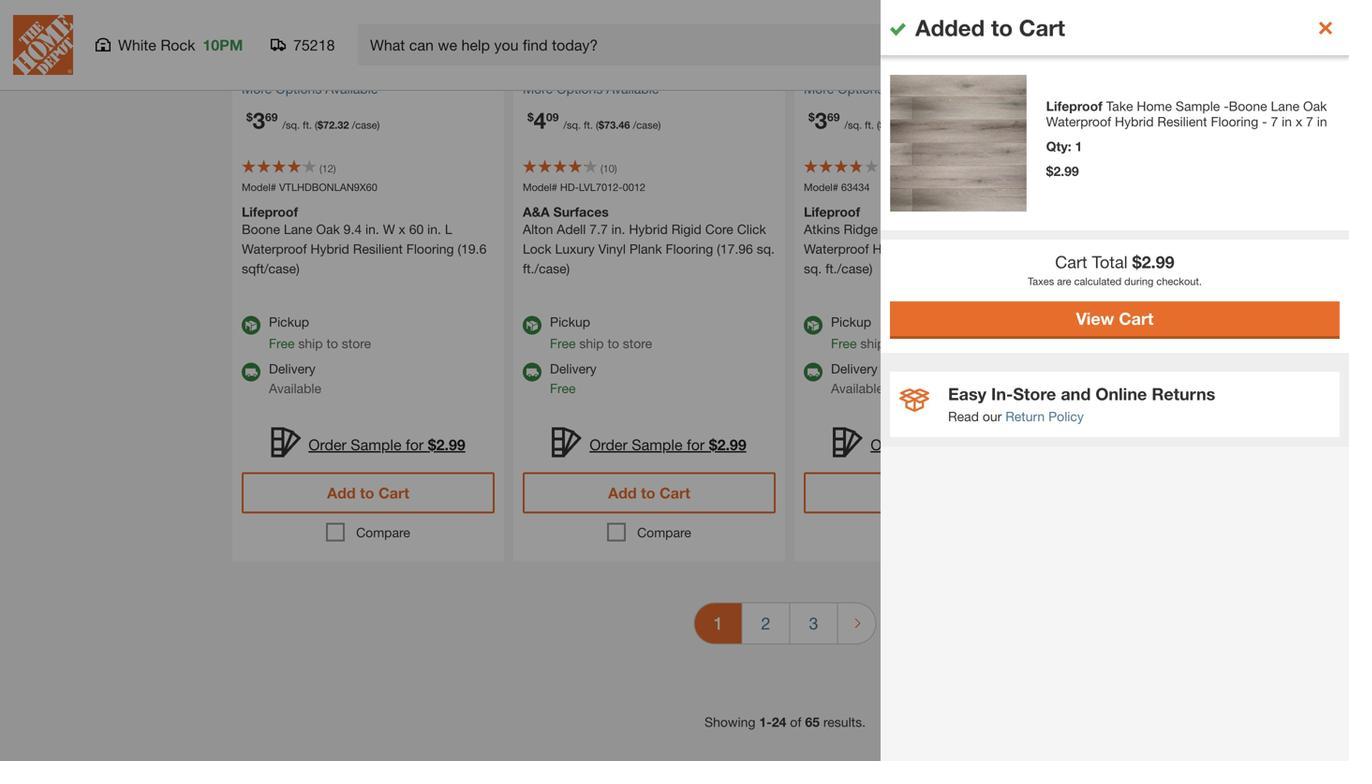 Task type: vqa. For each thing, say whether or not it's contained in the screenshot.
the topmost "( 43 )"
no



Task type: locate. For each thing, give the bounding box(es) containing it.
2 2.99 from the left
[[717, 436, 746, 454]]

2 horizontal spatial sample
[[913, 436, 964, 454]]

2 horizontal spatial available shipping image
[[804, 363, 823, 382]]

2 folkston hill image from the left
[[1294, 30, 1335, 72]]

hybrid up plank
[[629, 222, 668, 237]]

$
[[1193, 105, 1199, 117], [246, 110, 253, 124], [527, 110, 534, 124], [808, 110, 815, 124], [1122, 112, 1129, 125], [317, 119, 323, 131], [599, 119, 604, 131], [880, 119, 885, 131], [1158, 120, 1164, 133], [428, 436, 436, 454], [709, 436, 717, 454], [990, 436, 998, 454]]

0 horizontal spatial /case
[[352, 119, 377, 131]]

2.99
[[436, 436, 465, 454], [717, 436, 746, 454], [998, 436, 1027, 454]]

sq. inside lifeproof atkins ridge oak 9.5 in. w x 50.6 in. l waterproof hybrid resilient flooring (26.7 sq. ft./case)
[[804, 261, 822, 276]]

2 oak from the left
[[882, 222, 905, 237]]

69 left 72
[[265, 110, 278, 124]]

72
[[323, 119, 335, 131]]

3 order sample for $ 2.99 from the left
[[871, 436, 1027, 454]]

0 horizontal spatial add
[[327, 484, 356, 502]]

model# up boone
[[242, 181, 276, 193]]

3 delivery available from the left
[[1112, 361, 1164, 396]]

2 horizontal spatial order
[[871, 436, 909, 454]]

) right 72
[[377, 119, 380, 131]]

3 for $ 3 32
[[1129, 108, 1141, 135]]

4 store from the left
[[1185, 336, 1214, 351]]

3 more from the left
[[804, 81, 834, 96]]

0 horizontal spatial order sample for $ 2.99
[[308, 436, 465, 454]]

resilient up sq.ft./pallet)
[[1196, 241, 1246, 257]]

waterproof inside lifeproof boone lane oak 9.4 in. w x 60 in. l waterproof hybrid resilient flooring (19.6 sqft/case)
[[242, 241, 307, 257]]

32 left 49
[[1141, 112, 1154, 125]]

1 resilient from the left
[[353, 241, 403, 257]]

waterproof for boone
[[242, 241, 307, 257]]

x right 7.6
[[1218, 222, 1225, 237]]

ft. for lifeproof boone lane oak 9.4 in. w x 60 in. l waterproof hybrid resilient flooring (19.6 sqft/case)
[[303, 119, 312, 131]]

/case
[[352, 119, 377, 131], [633, 119, 658, 131], [914, 119, 939, 131]]

32
[[1141, 112, 1154, 125], [338, 119, 349, 131]]

0 horizontal spatial delivery available
[[269, 361, 321, 396]]

1 horizontal spatial 32
[[1141, 112, 1154, 125]]

0 horizontal spatial options
[[275, 81, 322, 96]]

tinslee image
[[732, 30, 773, 72]]

w right 7.6
[[1202, 222, 1214, 237]]

boone lane oak image
[[245, 31, 285, 71]]

2 delivery available from the left
[[831, 361, 883, 396]]

x left 60
[[399, 222, 405, 237]]

/case right 46
[[633, 119, 658, 131]]

ft./case) for 4
[[523, 261, 570, 276]]

2 available for pickup image from the left
[[1085, 316, 1104, 335]]

1 horizontal spatial model#
[[523, 181, 557, 193]]

3 options from the left
[[838, 81, 884, 96]]

add to cart for 3
[[327, 484, 409, 502]]

2 horizontal spatial for
[[968, 436, 986, 454]]

1 x from the left
[[399, 222, 405, 237]]

options up $ 3 69 /sq. ft. ( $ 98 . 41 /case )
[[838, 81, 884, 96]]

3 ship from the left
[[860, 336, 885, 351]]

0 horizontal spatial more
[[242, 81, 272, 96]]

0 horizontal spatial model#
[[242, 181, 276, 193]]

1-
[[759, 715, 772, 730]]

ft. for lifeproof atkins ridge oak 9.5 in. w x 50.6 in. l waterproof hybrid resilient flooring (26.7 sq. ft./case)
[[865, 119, 874, 131]]

2 add to cart from the left
[[608, 484, 690, 502]]

waterproof
[[242, 241, 307, 257], [804, 241, 869, 257], [1085, 241, 1150, 257]]

1 add from the left
[[327, 484, 356, 502]]

0 horizontal spatial resilient
[[353, 241, 403, 257]]

0 horizontal spatial cart
[[378, 484, 409, 502]]

available shipping image
[[1085, 363, 1104, 382]]

/sq. left 98
[[844, 119, 862, 131]]

2 compare from the left
[[637, 525, 691, 541]]

rigid
[[671, 222, 702, 237]]

add to cart for 4
[[608, 484, 690, 502]]

delivery for available for pickup image corresponding to 2254
[[1112, 361, 1159, 377]]

w
[[383, 222, 395, 237], [948, 222, 961, 237], [1202, 222, 1214, 237]]

lifeproof inside lifeproof atkins ridge oak 9.5 in. w x 50.6 in. l waterproof hybrid resilient flooring (26.7 sq. ft./case)
[[804, 204, 860, 220]]

1 horizontal spatial add
[[608, 484, 637, 502]]

hampden cove oak image right garrett oak icon
[[961, 30, 1002, 72]]

50.6 right 9.5
[[975, 222, 1000, 237]]

resilient down 9.5
[[915, 241, 965, 257]]

more up 4 on the top of page
[[523, 81, 553, 96]]

hybrid inside laurel coast 7.6 in. w x 50.6 in. l waterproof hybrid resilient flooring (679.86 sq.ft./pallet)
[[1154, 241, 1192, 257]]

69 inside $ 3 69 /sq. ft. ( $ 98 . 41 /case )
[[827, 110, 840, 124]]

hybrid down 7.6
[[1154, 241, 1192, 257]]

2 lifeproof from the left
[[804, 204, 860, 220]]

2 store from the left
[[623, 336, 652, 351]]

oak left 9.5
[[882, 222, 905, 237]]

to for available for pickup image corresponding to 2254
[[1170, 336, 1181, 351]]

32 right 72
[[338, 119, 349, 131]]

ft./case)
[[523, 261, 570, 276], [825, 261, 873, 276]]

. inside $ 4 09 /sq. ft. ( $ 73 . 46 /case )
[[616, 119, 619, 131]]

1 horizontal spatial l
[[1021, 222, 1029, 237]]

3 x from the left
[[1218, 222, 1225, 237]]

waterproof down the atkins
[[804, 241, 869, 257]]

l inside lifeproof boone lane oak 9.4 in. w x 60 in. l waterproof hybrid resilient flooring (19.6 sqft/case)
[[445, 222, 452, 237]]

x for 50.6
[[964, 222, 971, 237]]

50.6 right 7.6
[[1228, 222, 1254, 237]]

available for pickup image down sqft/case)
[[242, 316, 260, 335]]

1 pickup free ship to store from the left
[[269, 314, 371, 351]]

/sq. for a&a surfaces alton adell 7.7 in. hybrid rigid core click lock luxury vinyl plank flooring (17.96 sq. ft./case)
[[563, 119, 581, 131]]

add to cart
[[327, 484, 409, 502], [608, 484, 690, 502]]

2 l from the left
[[1021, 222, 1029, 237]]

hybrid down 9.5
[[873, 241, 911, 257]]

0 horizontal spatial add to cart
[[327, 484, 409, 502]]

hybrid inside a&a surfaces alton adell 7.7 in. hybrid rigid core click lock luxury vinyl plank flooring (17.96 sq. ft./case)
[[629, 222, 668, 237]]

options up $ 4 09 /sq. ft. ( $ 73 . 46 /case )
[[557, 81, 603, 96]]

more options available link
[[242, 79, 495, 99], [523, 79, 776, 99], [804, 79, 1057, 99]]

ft./case) down lock
[[523, 261, 570, 276]]

folkston hill image for garrett oak icon
[[1013, 30, 1054, 72]]

1 horizontal spatial waterproof
[[804, 241, 869, 257]]

x inside lifeproof boone lane oak 9.4 in. w x 60 in. l waterproof hybrid resilient flooring (19.6 sqft/case)
[[399, 222, 405, 237]]

1 hampden cove oak image from the left
[[961, 30, 1002, 72]]

1 available for pickup image from the left
[[242, 316, 260, 335]]

available for pickup image for 4
[[523, 316, 541, 335]]

1 waterproof from the left
[[242, 241, 307, 257]]

1 horizontal spatial w
[[948, 222, 961, 237]]

sample for 3
[[351, 436, 401, 454]]

oak left 9.4
[[316, 222, 340, 237]]

1 l from the left
[[445, 222, 452, 237]]

delivery for available for pickup icon associated with 3
[[269, 361, 316, 377]]

ft./case) for 3
[[825, 261, 873, 276]]

3 flooring from the left
[[968, 241, 1016, 257]]

feedback link image
[[1324, 317, 1349, 418]]

order sample for $ 2.99
[[308, 436, 465, 454], [590, 436, 746, 454], [871, 436, 1027, 454]]

oak inside lifeproof boone lane oak 9.4 in. w x 60 in. l waterproof hybrid resilient flooring (19.6 sqft/case)
[[316, 222, 340, 237]]

hampden cove oak image
[[961, 30, 1002, 72], [1242, 30, 1283, 72]]

waterproof up sqft/case)
[[242, 241, 307, 257]]

delivery for available for pickup image for 98
[[831, 361, 878, 377]]

1 horizontal spatial hampden cove oak image
[[1242, 30, 1283, 72]]

more down atkins ridge icon
[[804, 81, 834, 96]]

1 50.6 from the left
[[975, 222, 1000, 237]]

ft. left 73
[[584, 119, 593, 131]]

1 horizontal spatial oak
[[882, 222, 905, 237]]

0 horizontal spatial compare
[[356, 525, 410, 541]]

4 ship from the left
[[1141, 336, 1166, 351]]

0 horizontal spatial folkston hill image
[[1013, 30, 1054, 72]]

( inside $ 4 09 /sq. ft. ( $ 73 . 46 /case )
[[596, 119, 599, 131]]

1 horizontal spatial sample
[[632, 436, 683, 454]]

add
[[327, 484, 356, 502], [608, 484, 637, 502]]

1 store from the left
[[342, 336, 371, 351]]

3 /case from the left
[[914, 119, 939, 131]]

2 waterproof from the left
[[804, 241, 869, 257]]

oak for 9.4
[[316, 222, 340, 237]]

lifeproof up the atkins
[[804, 204, 860, 220]]

sq. down the atkins
[[804, 261, 822, 276]]

1 /case from the left
[[352, 119, 377, 131]]

0 horizontal spatial 69
[[265, 110, 278, 124]]

2 horizontal spatial options
[[838, 81, 884, 96]]

ft. inside /sq. ft. ( $ 2254 . 07 /pallet ) $ 3 . 49 save 5 %
[[1179, 105, 1188, 117]]

ft. inside "$ 3 69 /sq. ft. ( $ 72 . 32 /case )"
[[303, 119, 312, 131]]

to for available for pickup icon associated with 3
[[326, 336, 338, 351]]

1 horizontal spatial resilient
[[915, 241, 965, 257]]

/case inside $ 3 69 /sq. ft. ( $ 98 . 41 /case )
[[914, 119, 939, 131]]

more options available for boone
[[242, 81, 378, 96]]

1 more from the left
[[242, 81, 272, 96]]

pickup up delivery free
[[550, 314, 590, 330]]

sq. down click
[[757, 241, 775, 257]]

0 horizontal spatial sample
[[351, 436, 401, 454]]

delivery available
[[269, 361, 321, 396], [831, 361, 883, 396], [1112, 361, 1164, 396]]

2 add from the left
[[608, 484, 637, 502]]

2 horizontal spatial /case
[[914, 119, 939, 131]]

a&a
[[523, 204, 550, 220]]

2 resilient from the left
[[915, 241, 965, 257]]

69 inside "$ 3 69 /sq. ft. ( $ 72 . 32 /case )"
[[265, 110, 278, 124]]

navigation
[[223, 590, 1347, 703]]

/sq. inside "$ 3 69 /sq. ft. ( $ 72 . 32 /case )"
[[282, 119, 300, 131]]

laurel coast 7.6 in. w x 50.6 in. l waterproof hybrid resilient flooring (679.86 sq.ft./pallet) link
[[1085, 205, 1338, 279]]

$ inside $ 3 32
[[1122, 112, 1129, 125]]

flooring for 60
[[406, 241, 454, 257]]

cart for 3
[[378, 484, 409, 502]]

resilient inside lifeproof atkins ridge oak 9.5 in. w x 50.6 in. l waterproof hybrid resilient flooring (26.7 sq. ft./case)
[[915, 241, 965, 257]]

1 vertical spatial sq.
[[804, 261, 822, 276]]

flooring
[[406, 241, 454, 257], [666, 241, 713, 257], [968, 241, 1016, 257], [1250, 241, 1297, 257]]

2 more options available from the left
[[523, 81, 659, 96]]

0 horizontal spatial available for pickup image
[[804, 316, 823, 335]]

1 add to cart button from the left
[[242, 473, 495, 514]]

more down boone lane oak image
[[242, 81, 272, 96]]

waterproof for atkins
[[804, 241, 869, 257]]

flooring inside a&a surfaces alton adell 7.7 in. hybrid rigid core click lock luxury vinyl plank flooring (17.96 sq. ft./case)
[[666, 241, 713, 257]]

/case right 72
[[352, 119, 377, 131]]

/case inside "$ 3 69 /sq. ft. ( $ 72 . 32 /case )"
[[352, 119, 377, 131]]

3 for $ 3 69 /sq. ft. ( $ 72 . 32 /case )
[[253, 107, 265, 133]]

showing
[[705, 715, 756, 730]]

3 waterproof from the left
[[1085, 241, 1150, 257]]

0 horizontal spatial oak
[[316, 222, 340, 237]]

/sq. up 49
[[1158, 105, 1176, 117]]

0 horizontal spatial 50.6
[[975, 222, 1000, 237]]

delivery free
[[550, 361, 597, 396]]

model# for lifeproof atkins ridge oak 9.5 in. w x 50.6 in. l waterproof hybrid resilient flooring (26.7 sq. ft./case)
[[804, 181, 838, 193]]

1 2.99 from the left
[[436, 436, 465, 454]]

69 for lifeproof atkins ridge oak 9.5 in. w x 50.6 in. l waterproof hybrid resilient flooring (26.7 sq. ft./case)
[[827, 110, 840, 124]]

sq.
[[757, 241, 775, 257], [804, 261, 822, 276]]

pickup down sqft/case)
[[269, 314, 309, 330]]

more options available link for 9.5
[[804, 79, 1057, 99]]

2 horizontal spatial 2.99
[[998, 436, 1027, 454]]

fox run oak image
[[451, 30, 492, 72]]

1 horizontal spatial 50.6
[[1228, 222, 1254, 237]]

adell image
[[527, 31, 566, 71]]

1 sample from the left
[[351, 436, 401, 454]]

order sample for $ 2.99 for 4
[[590, 436, 746, 454]]

ft./case) inside lifeproof atkins ridge oak 9.5 in. w x 50.6 in. l waterproof hybrid resilient flooring (26.7 sq. ft./case)
[[825, 261, 873, 276]]

1 available shipping image from the left
[[242, 363, 260, 382]]

order for 4
[[590, 436, 628, 454]]

1 for from the left
[[406, 436, 424, 454]]

3 model# from the left
[[804, 181, 838, 193]]

lifeproof inside lifeproof boone lane oak 9.4 in. w x 60 in. l waterproof hybrid resilient flooring (19.6 sqft/case)
[[242, 204, 298, 220]]

. up ( 12 )
[[335, 119, 338, 131]]

w inside lifeproof boone lane oak 9.4 in. w x 60 in. l waterproof hybrid resilient flooring (19.6 sqft/case)
[[383, 222, 395, 237]]

2 horizontal spatial x
[[1218, 222, 1225, 237]]

2 w from the left
[[948, 222, 961, 237]]

oak
[[316, 222, 340, 237], [882, 222, 905, 237]]

ft. inside $ 4 09 /sq. ft. ( $ 73 . 46 /case )
[[584, 119, 593, 131]]

available for pickup image for 3
[[242, 316, 260, 335]]

0 horizontal spatial lifeproof
[[242, 204, 298, 220]]

69 for lifeproof boone lane oak 9.4 in. w x 60 in. l waterproof hybrid resilient flooring (19.6 sqft/case)
[[265, 110, 278, 124]]

more options available link down euclid hill oak image
[[242, 79, 495, 99]]

resilient inside lifeproof boone lane oak 9.4 in. w x 60 in. l waterproof hybrid resilient flooring (19.6 sqft/case)
[[353, 241, 403, 257]]

1 flooring from the left
[[406, 241, 454, 257]]

plank
[[629, 241, 662, 257]]

fenwick oak image
[[680, 30, 721, 72]]

/sq. for lifeproof boone lane oak 9.4 in. w x 60 in. l waterproof hybrid resilient flooring (19.6 sqft/case)
[[282, 119, 300, 131]]

pickup free ship to store
[[269, 314, 371, 351], [550, 314, 652, 351], [831, 314, 933, 351], [1112, 314, 1214, 351]]

model# left 63434
[[804, 181, 838, 193]]

me
[[1216, 49, 1237, 67]]

. up ( 29 )
[[897, 119, 900, 131]]

( 10 )
[[601, 163, 617, 175]]

2 x from the left
[[964, 222, 971, 237]]

(
[[1191, 105, 1193, 117], [315, 119, 317, 131], [596, 119, 599, 131], [877, 119, 880, 131], [319, 163, 322, 175], [601, 163, 603, 175], [882, 163, 884, 175]]

cart
[[1286, 49, 1315, 67], [378, 484, 409, 502], [659, 484, 690, 502]]

surfaces
[[553, 204, 609, 220]]

pickup down ridge
[[831, 314, 871, 330]]

1 horizontal spatial order
[[590, 436, 628, 454]]

. inside $ 3 69 /sq. ft. ( $ 98 . 41 /case )
[[897, 119, 900, 131]]

flooring inside lifeproof atkins ridge oak 9.5 in. w x 50.6 in. l waterproof hybrid resilient flooring (26.7 sq. ft./case)
[[968, 241, 1016, 257]]

4 pickup free ship to store from the left
[[1112, 314, 1214, 351]]

2 flooring from the left
[[666, 241, 713, 257]]

(17.96
[[717, 241, 753, 257]]

2 horizontal spatial l
[[1275, 222, 1282, 237]]

more options available up $ 3 69 /sq. ft. ( $ 98 . 41 /case )
[[804, 81, 940, 96]]

sq. for 4
[[757, 241, 775, 257]]

2 horizontal spatial more
[[804, 81, 834, 96]]

more options available up $ 4 09 /sq. ft. ( $ 73 . 46 /case )
[[523, 81, 659, 96]]

hybrid down 9.4
[[310, 241, 349, 257]]

1 horizontal spatial delivery available
[[831, 361, 883, 396]]

1 compare from the left
[[356, 525, 410, 541]]

1 ship from the left
[[298, 336, 323, 351]]

store
[[342, 336, 371, 351], [623, 336, 652, 351], [904, 336, 933, 351], [1185, 336, 1214, 351]]

folkston hill image
[[1013, 30, 1054, 72], [1294, 30, 1335, 72]]

) inside $ 4 09 /sq. ft. ( $ 73 . 46 /case )
[[658, 119, 661, 131]]

1 add to cart from the left
[[327, 484, 409, 502]]

2 sample from the left
[[632, 436, 683, 454]]

sq. for 3
[[804, 261, 822, 276]]

) right 46
[[658, 119, 661, 131]]

0 horizontal spatial waterproof
[[242, 241, 307, 257]]

2 horizontal spatial more options available
[[804, 81, 940, 96]]

folkston hill image right "all"
[[1013, 30, 1054, 72]]

garrett oak image
[[1191, 30, 1232, 72]]

model#
[[242, 181, 276, 193], [523, 181, 557, 193], [804, 181, 838, 193]]

lvl7012-
[[579, 181, 623, 193]]

more options available link down medina oak icon
[[523, 79, 776, 99]]

to for available for pickup icon corresponding to 4
[[608, 336, 619, 351]]

available for pickup image for 98
[[804, 316, 823, 335]]

pickup
[[269, 314, 309, 330], [550, 314, 590, 330], [831, 314, 871, 330], [1112, 314, 1152, 330]]

1 horizontal spatial options
[[557, 81, 603, 96]]

) up lvl7012- on the left of page
[[614, 163, 617, 175]]

/case inside $ 4 09 /sq. ft. ( $ 73 . 46 /case )
[[633, 119, 658, 131]]

0 horizontal spatial more options available
[[242, 81, 378, 96]]

0 horizontal spatial for
[[406, 436, 424, 454]]

waterproof inside laurel coast 7.6 in. w x 50.6 in. l waterproof hybrid resilient flooring (679.86 sq.ft./pallet)
[[1085, 241, 1150, 257]]

ft. left 72
[[303, 119, 312, 131]]

hybrid inside lifeproof atkins ridge oak 9.5 in. w x 50.6 in. l waterproof hybrid resilient flooring (26.7 sq. ft./case)
[[873, 241, 911, 257]]

hampden cove oak image right me
[[1242, 30, 1283, 72]]

/case for 9.4
[[352, 119, 377, 131]]

lifeproof up boone
[[242, 204, 298, 220]]

1 horizontal spatial available for pickup image
[[1085, 316, 1104, 335]]

2 pickup free ship to store from the left
[[550, 314, 652, 351]]

for
[[406, 436, 424, 454], [687, 436, 705, 454], [968, 436, 986, 454]]

4
[[534, 107, 546, 133]]

2 horizontal spatial resilient
[[1196, 241, 1246, 257]]

1 horizontal spatial cart
[[659, 484, 690, 502]]

2 ft./case) from the left
[[825, 261, 873, 276]]

2 horizontal spatial model#
[[804, 181, 838, 193]]

1 w from the left
[[383, 222, 395, 237]]

model# up a&a
[[523, 181, 557, 193]]

ft. left 98
[[865, 119, 874, 131]]

available for pickup image down lock
[[523, 316, 541, 335]]

available shipping image for 4
[[523, 363, 541, 382]]

3 delivery from the left
[[831, 361, 878, 377]]

vinyl
[[598, 241, 626, 257]]

lifeproof for boone
[[242, 204, 298, 220]]

2.99 for 3
[[436, 436, 465, 454]]

options up "$ 3 69 /sq. ft. ( $ 72 . 32 /case )"
[[275, 81, 322, 96]]

ft. up 49
[[1179, 105, 1188, 117]]

1 horizontal spatial 69
[[827, 110, 840, 124]]

0 horizontal spatial hampden cove oak image
[[961, 30, 1002, 72]]

2 for from the left
[[687, 436, 705, 454]]

3 sample from the left
[[913, 436, 964, 454]]

model# 63434
[[804, 181, 870, 193]]

2 ship from the left
[[579, 336, 604, 351]]

resilient down 9.4
[[353, 241, 403, 257]]

x inside lifeproof atkins ridge oak 9.5 in. w x 50.6 in. l waterproof hybrid resilient flooring (26.7 sq. ft./case)
[[964, 222, 971, 237]]

) inside $ 3 69 /sq. ft. ( $ 98 . 41 /case )
[[939, 119, 942, 131]]

sample for 4
[[632, 436, 683, 454]]

ft./case) inside a&a surfaces alton adell 7.7 in. hybrid rigid core click lock luxury vinyl plank flooring (17.96 sq. ft./case)
[[523, 261, 570, 276]]

1 oak from the left
[[316, 222, 340, 237]]

1 available for pickup image from the left
[[804, 316, 823, 335]]

/sq. inside $ 3 69 /sq. ft. ( $ 98 . 41 /case )
[[844, 119, 862, 131]]

2 model# from the left
[[523, 181, 557, 193]]

flooring inside lifeproof boone lane oak 9.4 in. w x 60 in. l waterproof hybrid resilient flooring (19.6 sqft/case)
[[406, 241, 454, 257]]

add for 4
[[608, 484, 637, 502]]

29
[[884, 163, 896, 175]]

69 left 98
[[827, 110, 840, 124]]

add to cart button
[[242, 473, 495, 514], [523, 473, 776, 514]]

more for lifeproof boone lane oak 9.4 in. w x 60 in. l waterproof hybrid resilient flooring (19.6 sqft/case)
[[242, 81, 272, 96]]

more
[[242, 81, 272, 96], [523, 81, 553, 96], [804, 81, 834, 96]]

1 horizontal spatial more
[[523, 81, 553, 96]]

ft.
[[1179, 105, 1188, 117], [303, 119, 312, 131], [584, 119, 593, 131], [865, 119, 874, 131]]

l inside lifeproof atkins ridge oak 9.5 in. w x 50.6 in. l waterproof hybrid resilient flooring (26.7 sq. ft./case)
[[1021, 222, 1029, 237]]

2 order from the left
[[590, 436, 628, 454]]

more options available up "$ 3 69 /sq. ft. ( $ 72 . 32 /case )"
[[242, 81, 378, 96]]

1 horizontal spatial more options available
[[523, 81, 659, 96]]

0 horizontal spatial add to cart button
[[242, 473, 495, 514]]

1 order sample for $ 2.99 from the left
[[308, 436, 465, 454]]

in.
[[365, 222, 379, 237], [427, 222, 441, 237], [611, 222, 625, 237], [931, 222, 945, 237], [1004, 222, 1018, 237], [1184, 222, 1198, 237], [1257, 222, 1271, 237]]

folkston hill image for garrett oak image
[[1294, 30, 1335, 72]]

. up ( 10 )
[[616, 119, 619, 131]]

resilient
[[353, 241, 403, 257], [915, 241, 965, 257], [1196, 241, 1246, 257]]

. for a&a surfaces alton adell 7.7 in. hybrid rigid core click lock luxury vinyl plank flooring (17.96 sq. ft./case)
[[616, 119, 619, 131]]

w inside lifeproof atkins ridge oak 9.5 in. w x 50.6 in. l waterproof hybrid resilient flooring (26.7 sq. ft./case)
[[948, 222, 961, 237]]

2 69 from the left
[[827, 110, 840, 124]]

more options available for surfaces
[[523, 81, 659, 96]]

1 horizontal spatial lifeproof
[[804, 204, 860, 220]]

32 inside $ 3 32
[[1141, 112, 1154, 125]]

carrington image
[[577, 30, 618, 72]]

3 more options available from the left
[[804, 81, 940, 96]]

pickup down (679.86
[[1112, 314, 1152, 330]]

/sq. inside $ 4 09 /sq. ft. ( $ 73 . 46 /case )
[[563, 119, 581, 131]]

0 horizontal spatial more options available link
[[242, 79, 495, 99]]

1 horizontal spatial folkston hill image
[[1294, 30, 1335, 72]]

x right 9.5
[[964, 222, 971, 237]]

/case for 9.5
[[914, 119, 939, 131]]

2 delivery from the left
[[550, 361, 597, 377]]

l
[[445, 222, 452, 237], [1021, 222, 1029, 237], [1275, 222, 1282, 237]]

2 available for pickup image from the left
[[523, 316, 541, 335]]

/sq. right '09'
[[563, 119, 581, 131]]

9.5
[[909, 222, 927, 237]]

75218 button
[[271, 36, 335, 54]]

available shipping image for 3
[[242, 363, 260, 382]]

1 horizontal spatial /case
[[633, 119, 658, 131]]

(19.6
[[458, 241, 487, 257]]

0 horizontal spatial ft./case)
[[523, 261, 570, 276]]

0 horizontal spatial order
[[308, 436, 347, 454]]

order
[[308, 436, 347, 454], [590, 436, 628, 454], [871, 436, 909, 454]]

l inside laurel coast 7.6 in. w x 50.6 in. l waterproof hybrid resilient flooring (679.86 sq.ft./pallet)
[[1275, 222, 1282, 237]]

1 horizontal spatial more options available link
[[523, 79, 776, 99]]

folkston hill image right me button
[[1294, 30, 1335, 72]]

1 horizontal spatial available shipping image
[[523, 363, 541, 382]]

$ 3 32
[[1122, 108, 1154, 135]]

ship for available for pickup icon associated with 3
[[298, 336, 323, 351]]

4 delivery from the left
[[1112, 361, 1159, 377]]

to for available for pickup image for 98
[[889, 336, 900, 351]]

to
[[326, 336, 338, 351], [608, 336, 619, 351], [889, 336, 900, 351], [1170, 336, 1181, 351], [360, 484, 374, 502], [641, 484, 655, 502]]

1 horizontal spatial order sample for $ 2.99
[[590, 436, 746, 454]]

order for 3
[[308, 436, 347, 454]]

ship for available for pickup icon corresponding to 4
[[579, 336, 604, 351]]

free inside delivery free
[[550, 381, 576, 396]]

0 horizontal spatial w
[[383, 222, 395, 237]]

2 horizontal spatial waterproof
[[1085, 241, 1150, 257]]

0 horizontal spatial 2.99
[[436, 436, 465, 454]]

model# hd-lvl7012-0012
[[523, 181, 646, 193]]

9.4
[[344, 222, 362, 237]]

09
[[546, 110, 559, 124]]

1 horizontal spatial compare
[[637, 525, 691, 541]]

0 horizontal spatial x
[[399, 222, 405, 237]]

atkins ridge image
[[808, 31, 847, 71]]

0 horizontal spatial l
[[445, 222, 452, 237]]

2 add to cart button from the left
[[523, 473, 776, 514]]

/case right 41
[[914, 119, 939, 131]]

1 horizontal spatial ft./case)
[[825, 261, 873, 276]]

3 more options available link from the left
[[804, 79, 1057, 99]]

) right 07 at the right
[[1268, 105, 1270, 117]]

2 horizontal spatial order sample for $ 2.99
[[871, 436, 1027, 454]]

oak inside lifeproof atkins ridge oak 9.5 in. w x 50.6 in. l waterproof hybrid resilient flooring (26.7 sq. ft./case)
[[882, 222, 905, 237]]

1 horizontal spatial add to cart button
[[523, 473, 776, 514]]

) right 41
[[939, 119, 942, 131]]

more options available link down garrett oak icon
[[804, 79, 1057, 99]]

1 lifeproof from the left
[[242, 204, 298, 220]]

w right 9.5
[[948, 222, 961, 237]]

available shipping image
[[242, 363, 260, 382], [523, 363, 541, 382], [804, 363, 823, 382]]

save
[[1187, 120, 1210, 133]]

7.6
[[1163, 222, 1181, 237]]

options for lifeproof atkins ridge oak 9.5 in. w x 50.6 in. l waterproof hybrid resilient flooring (26.7 sq. ft./case)
[[838, 81, 884, 96]]

. inside "$ 3 69 /sq. ft. ( $ 72 . 32 /case )"
[[335, 119, 338, 131]]

1 folkston hill image from the left
[[1013, 30, 1054, 72]]

1 horizontal spatial 2.99
[[717, 436, 746, 454]]

sq. inside a&a surfaces alton adell 7.7 in. hybrid rigid core click lock luxury vinyl plank flooring (17.96 sq. ft./case)
[[757, 241, 775, 257]]

core
[[705, 222, 733, 237]]

services
[[1033, 49, 1090, 67]]

2 order sample for $ 2.99 from the left
[[590, 436, 746, 454]]

3 store from the left
[[904, 336, 933, 351]]

3 resilient from the left
[[1196, 241, 1246, 257]]

w left 60
[[383, 222, 395, 237]]

1 horizontal spatial for
[[687, 436, 705, 454]]

0 horizontal spatial sq.
[[757, 241, 775, 257]]

( inside /sq. ft. ( $ 2254 . 07 /pallet ) $ 3 . 49 save 5 %
[[1191, 105, 1193, 117]]

1 more options available from the left
[[242, 81, 378, 96]]

0 horizontal spatial 32
[[338, 119, 349, 131]]

ft./case) down ridge
[[825, 261, 873, 276]]

2 horizontal spatial cart
[[1286, 49, 1315, 67]]

2 horizontal spatial more options available link
[[804, 79, 1057, 99]]

2 more options available link from the left
[[523, 79, 776, 99]]

1 more options available link from the left
[[242, 79, 495, 99]]

0 vertical spatial sq.
[[757, 241, 775, 257]]

1 order from the left
[[308, 436, 347, 454]]

0 horizontal spatial available shipping image
[[242, 363, 260, 382]]

2 hampden cove oak image from the left
[[1242, 30, 1283, 72]]

63434
[[841, 181, 870, 193]]

vtlhdbonlan9x60
[[279, 181, 377, 193]]

2 horizontal spatial delivery available
[[1112, 361, 1164, 396]]

1 horizontal spatial x
[[964, 222, 971, 237]]

0 horizontal spatial available for pickup image
[[242, 316, 260, 335]]

1 horizontal spatial add to cart
[[608, 484, 690, 502]]

3 l from the left
[[1275, 222, 1282, 237]]

waterproof up (679.86
[[1085, 241, 1150, 257]]

2 options from the left
[[557, 81, 603, 96]]

1 options from the left
[[275, 81, 322, 96]]

for for 3
[[406, 436, 424, 454]]

the home depot logo image
[[13, 15, 73, 75]]

waterproof inside lifeproof atkins ridge oak 9.5 in. w x 50.6 in. l waterproof hybrid resilient flooring (26.7 sq. ft./case)
[[804, 241, 869, 257]]

alton
[[523, 222, 553, 237]]

2 horizontal spatial w
[[1202, 222, 1214, 237]]

available for pickup image
[[804, 316, 823, 335], [1085, 316, 1104, 335]]

ft. inside $ 3 69 /sq. ft. ( $ 98 . 41 /case )
[[865, 119, 874, 131]]

1 horizontal spatial sq.
[[804, 261, 822, 276]]

1 horizontal spatial available for pickup image
[[523, 316, 541, 335]]

available for pickup image
[[242, 316, 260, 335], [523, 316, 541, 335]]

/sq. left 72
[[282, 119, 300, 131]]

order sample for $ 2.99 for 3
[[308, 436, 465, 454]]

compare
[[356, 525, 410, 541], [637, 525, 691, 541]]



Task type: describe. For each thing, give the bounding box(es) containing it.
(679.86
[[1085, 261, 1128, 276]]

3 pickup from the left
[[831, 314, 871, 330]]

model# vtlhdbonlan9x60
[[242, 181, 377, 193]]

lifeproof boone lane oak 9.4 in. w x 60 in. l waterproof hybrid resilient flooring (19.6 sqft/case)
[[242, 204, 487, 276]]

( inside $ 3 69 /sq. ft. ( $ 98 . 41 /case )
[[877, 119, 880, 131]]

add for 3
[[327, 484, 356, 502]]

white
[[118, 36, 156, 54]]

1 link
[[695, 604, 742, 644]]

laurel
[[1085, 222, 1121, 237]]

(26.7
[[1020, 241, 1049, 257]]

2254
[[1199, 105, 1222, 117]]

me button
[[1196, 22, 1256, 67]]

more options available link for 9.4
[[242, 79, 495, 99]]

more options available for atkins
[[804, 81, 940, 96]]

results.
[[823, 715, 866, 730]]

shop all button
[[949, 22, 1009, 67]]

/sq. ft. ( $ 2254 . 07 /pallet ) $ 3 . 49 save 5 %
[[1158, 105, 1270, 133]]

w inside laurel coast 7.6 in. w x 50.6 in. l waterproof hybrid resilient flooring (679.86 sq.ft./pallet)
[[1202, 222, 1214, 237]]

hampden cove oak image for the folkston hill image corresponding to garrett oak image
[[1242, 30, 1283, 72]]

2 in. from the left
[[427, 222, 441, 237]]

. for lifeproof boone lane oak 9.4 in. w x 60 in. l waterproof hybrid resilient flooring (19.6 sqft/case)
[[335, 119, 338, 131]]

coventry lane image
[[1139, 30, 1180, 72]]

model# for lifeproof boone lane oak 9.4 in. w x 60 in. l waterproof hybrid resilient flooring (19.6 sqft/case)
[[242, 181, 276, 193]]

x for 60
[[399, 222, 405, 237]]

75218
[[293, 36, 335, 54]]

more for lifeproof atkins ridge oak 9.5 in. w x 50.6 in. l waterproof hybrid resilient flooring (26.7 sq. ft./case)
[[804, 81, 834, 96]]

) up vtlhdbonlan9x60
[[333, 163, 336, 175]]

atkins
[[804, 222, 840, 237]]

$ 4 09 /sq. ft. ( $ 73 . 46 /case )
[[527, 107, 661, 133]]

7.7
[[590, 222, 608, 237]]

x inside laurel coast 7.6 in. w x 50.6 in. l waterproof hybrid resilient flooring (679.86 sq.ft./pallet)
[[1218, 222, 1225, 237]]

5 in. from the left
[[1004, 222, 1018, 237]]

4 pickup from the left
[[1112, 314, 1152, 330]]

3 inside 3 link
[[809, 614, 818, 634]]

3 inside /sq. ft. ( $ 2254 . 07 /pallet ) $ 3 . 49 save 5 %
[[1164, 120, 1170, 133]]

delivery for available for pickup icon corresponding to 4
[[550, 361, 597, 377]]

( inside "$ 3 69 /sq. ft. ( $ 72 . 32 /case )"
[[315, 119, 317, 131]]

atkins ridge oak 9.5 in. w x 50.6 in. l waterproof hybrid resilient flooring (26.7 sq. ft./case) image
[[794, 0, 1066, 18]]

ship for available for pickup image for 98
[[860, 336, 885, 351]]

add to cart button for 4
[[523, 473, 776, 514]]

all
[[991, 49, 1007, 67]]

model# for a&a surfaces alton adell 7.7 in. hybrid rigid core click lock luxury vinyl plank flooring (17.96 sq. ft./case)
[[523, 181, 557, 193]]

options for a&a surfaces alton adell 7.7 in. hybrid rigid core click lock luxury vinyl plank flooring (17.96 sq. ft./case)
[[557, 81, 603, 96]]

24
[[772, 715, 786, 730]]

2
[[761, 614, 771, 634]]

1
[[713, 614, 723, 634]]

flooring for core
[[666, 241, 713, 257]]

( 12 )
[[319, 163, 336, 175]]

10
[[603, 163, 614, 175]]

delivery available for 98
[[831, 361, 883, 396]]

46
[[619, 119, 630, 131]]

lifeproof atkins ridge oak 9.5 in. w x 50.6 in. l waterproof hybrid resilient flooring (26.7 sq. ft./case)
[[804, 204, 1049, 276]]

%
[[1218, 120, 1229, 133]]

50.6 inside lifeproof atkins ridge oak 9.5 in. w x 50.6 in. l waterproof hybrid resilient flooring (26.7 sq. ft./case)
[[975, 222, 1000, 237]]

10pm
[[203, 36, 243, 54]]

12
[[322, 163, 333, 175]]

3 available shipping image from the left
[[804, 363, 823, 382]]

options for lifeproof boone lane oak 9.4 in. w x 60 in. l waterproof hybrid resilient flooring (19.6 sqft/case)
[[275, 81, 322, 96]]

l for (19.6
[[445, 222, 452, 237]]

98
[[885, 119, 897, 131]]

What can we help you find today? search field
[[370, 25, 884, 65]]

delivery available for 2254
[[1112, 361, 1164, 396]]

60
[[409, 222, 424, 237]]

cart inside cart link
[[1286, 49, 1315, 67]]

65
[[805, 715, 820, 730]]

ridge
[[844, 222, 878, 237]]

3 order from the left
[[871, 436, 909, 454]]

boone
[[242, 222, 280, 237]]

cart for 4
[[659, 484, 690, 502]]

diy button
[[1114, 22, 1174, 67]]

resilient for 9.4
[[353, 241, 403, 257]]

/sq. for lifeproof atkins ridge oak 9.5 in. w x 50.6 in. l waterproof hybrid resilient flooring (26.7 sq. ft./case)
[[844, 119, 862, 131]]

more options available link for 7.7
[[523, 79, 776, 99]]

laurel coast image
[[1089, 31, 1128, 71]]

oak for 9.5
[[882, 222, 905, 237]]

32 inside "$ 3 69 /sq. ft. ( $ 72 . 32 /case )"
[[338, 119, 349, 131]]

lifeproof for atkins
[[804, 204, 860, 220]]

adell
[[557, 222, 586, 237]]

3 for $ 3 69 /sq. ft. ( $ 98 . 41 /case )
[[815, 107, 827, 133]]

3 2.99 from the left
[[998, 436, 1027, 454]]

resilient for 9.5
[[915, 241, 965, 257]]

ft. for a&a surfaces alton adell 7.7 in. hybrid rigid core click lock luxury vinyl plank flooring (17.96 sq. ft./case)
[[584, 119, 593, 131]]

4 in. from the left
[[931, 222, 945, 237]]

/case for 7.7
[[633, 119, 658, 131]]

) down 98
[[896, 163, 898, 175]]

showing 1-24 of 65 results.
[[705, 715, 866, 730]]

7 in. from the left
[[1257, 222, 1271, 237]]

flooring inside laurel coast 7.6 in. w x 50.6 in. l waterproof hybrid resilient flooring (679.86 sq.ft./pallet)
[[1250, 241, 1297, 257]]

3 link
[[790, 604, 837, 644]]

luxury
[[555, 241, 595, 257]]

0012
[[623, 181, 646, 193]]

lane
[[284, 222, 312, 237]]

shop
[[951, 49, 987, 67]]

for for 4
[[687, 436, 705, 454]]

euclid hill oak image
[[348, 30, 389, 72]]

in. inside a&a surfaces alton adell 7.7 in. hybrid rigid core click lock luxury vinyl plank flooring (17.96 sq. ft./case)
[[611, 222, 625, 237]]

available for pickup image for 2254
[[1085, 316, 1104, 335]]

73
[[604, 119, 616, 131]]

. up % at the top right of the page
[[1222, 105, 1225, 117]]

shop all
[[951, 49, 1007, 67]]

w for 50.6
[[948, 222, 961, 237]]

/sq. inside /sq. ft. ( $ 2254 . 07 /pallet ) $ 3 . 49 save 5 %
[[1158, 105, 1176, 117]]

3 pickup free ship to store from the left
[[831, 314, 933, 351]]

coast
[[1124, 222, 1159, 237]]

6 in. from the left
[[1184, 222, 1198, 237]]

5
[[1213, 120, 1218, 133]]

laurel coast 7.6 in. w x 50.6 in. l waterproof hybrid resilient flooring (679.86 sq.ft./pallet) image
[[1075, 0, 1347, 18]]

07
[[1225, 105, 1236, 117]]

navigation containing 1
[[223, 590, 1347, 703]]

1 delivery available from the left
[[269, 361, 321, 396]]

/pallet
[[1239, 105, 1268, 117]]

$ 3 69 /sq. ft. ( $ 98 . 41 /case )
[[808, 107, 942, 133]]

laurel coast 7.6 in. w x 50.6 in. l waterproof hybrid resilient flooring (679.86 sq.ft./pallet)
[[1085, 222, 1297, 276]]

sqft/case)
[[242, 261, 300, 276]]

ship for available for pickup image corresponding to 2254
[[1141, 336, 1166, 351]]

2.99 for 4
[[717, 436, 746, 454]]

garrett oak image
[[910, 30, 951, 72]]

hybrid inside lifeproof boone lane oak 9.4 in. w x 60 in. l waterproof hybrid resilient flooring (19.6 sqft/case)
[[310, 241, 349, 257]]

services button
[[1031, 22, 1091, 67]]

resilient inside laurel coast 7.6 in. w x 50.6 in. l waterproof hybrid resilient flooring (679.86 sq.ft./pallet)
[[1196, 241, 1246, 257]]

1 in. from the left
[[365, 222, 379, 237]]

w for 60
[[383, 222, 395, 237]]

lock
[[523, 241, 551, 257]]

sq.ft./pallet)
[[1132, 261, 1201, 276]]

compare for 4
[[637, 525, 691, 541]]

) inside /sq. ft. ( $ 2254 . 07 /pallet ) $ 3 . 49 save 5 %
[[1268, 105, 1270, 117]]

white rock 10pm
[[118, 36, 243, 54]]

diy
[[1132, 49, 1156, 67]]

41
[[900, 119, 911, 131]]

compare for 3
[[356, 525, 410, 541]]

medina oak image
[[629, 30, 670, 72]]

hampden cove oak image for the folkston hill image associated with garrett oak icon
[[961, 30, 1002, 72]]

rock
[[161, 36, 195, 54]]

. left save
[[1170, 120, 1173, 133]]

hd-
[[560, 181, 579, 193]]

1 pickup from the left
[[269, 314, 309, 330]]

of
[[790, 715, 801, 730]]

coventry lane image
[[858, 30, 899, 72]]

l for (26.7
[[1021, 222, 1029, 237]]

lovington image
[[399, 30, 440, 72]]

50.6 inside laurel coast 7.6 in. w x 50.6 in. l waterproof hybrid resilient flooring (679.86 sq.ft./pallet)
[[1228, 222, 1254, 237]]

. for lifeproof atkins ridge oak 9.5 in. w x 50.6 in. l waterproof hybrid resilient flooring (26.7 sq. ft./case)
[[897, 119, 900, 131]]

49
[[1173, 120, 1184, 133]]

$ 3 69 /sq. ft. ( $ 72 . 32 /case )
[[246, 107, 380, 133]]

click
[[737, 222, 766, 237]]

2 link
[[742, 604, 789, 644]]

hyde creek oak image
[[296, 30, 337, 72]]

add to cart button for 3
[[242, 473, 495, 514]]

flooring for 50.6
[[968, 241, 1016, 257]]

cart link
[[1280, 18, 1325, 67]]

( 29 )
[[882, 163, 898, 175]]

2 pickup from the left
[[550, 314, 590, 330]]

3 for from the left
[[968, 436, 986, 454]]

a&a surfaces alton adell 7.7 in. hybrid rigid core click lock luxury vinyl plank flooring (17.96 sq. ft./case)
[[523, 204, 775, 276]]

more for a&a surfaces alton adell 7.7 in. hybrid rigid core click lock luxury vinyl plank flooring (17.96 sq. ft./case)
[[523, 81, 553, 96]]

) inside "$ 3 69 /sq. ft. ( $ 72 . 32 /case )"
[[377, 119, 380, 131]]



